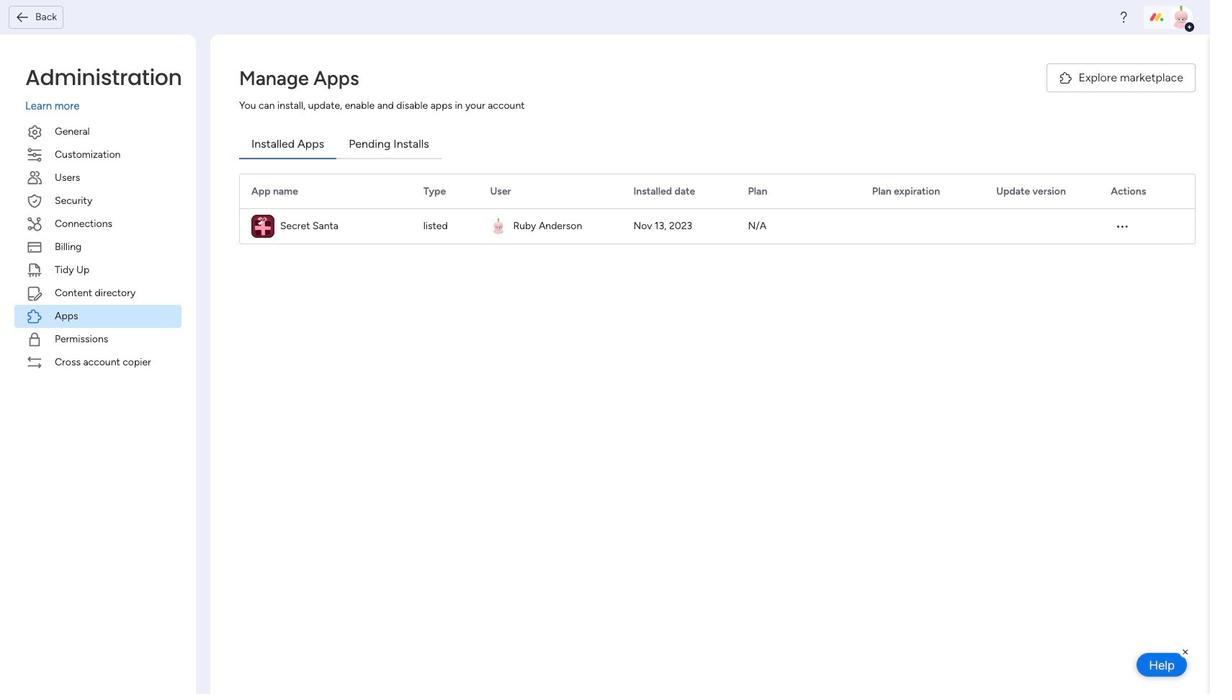 Task type: locate. For each thing, give the bounding box(es) containing it.
0 horizontal spatial ruby anderson image
[[491, 218, 507, 234]]

3 cell from the left
[[861, 209, 985, 244]]

1 cell from the left
[[240, 209, 412, 244]]

cell
[[240, 209, 412, 244], [479, 209, 622, 244], [861, 209, 985, 244], [985, 209, 1100, 244]]

table
[[239, 174, 1197, 244]]

1 vertical spatial ruby anderson image
[[491, 218, 507, 234]]

0 vertical spatial ruby anderson image
[[1171, 6, 1194, 29]]

app actions icon image
[[1116, 219, 1130, 234]]

row
[[240, 209, 1196, 244]]

2 tab from the left
[[337, 130, 442, 159]]

row group
[[240, 174, 1196, 209]]

tab
[[239, 130, 337, 159], [337, 130, 442, 159]]

ruby anderson image
[[1171, 6, 1194, 29], [491, 218, 507, 234]]

tab list
[[239, 130, 1197, 159]]



Task type: vqa. For each thing, say whether or not it's contained in the screenshot.
tab
yes



Task type: describe. For each thing, give the bounding box(es) containing it.
help image
[[1117, 10, 1132, 25]]

app logo image
[[252, 215, 275, 238]]

4 cell from the left
[[985, 209, 1100, 244]]

2 cell from the left
[[479, 209, 622, 244]]

ruby anderson image inside 'cell'
[[491, 218, 507, 234]]

1 horizontal spatial ruby anderson image
[[1171, 6, 1194, 29]]

back to workspace image
[[15, 10, 30, 24]]

1 tab from the left
[[239, 130, 337, 159]]



